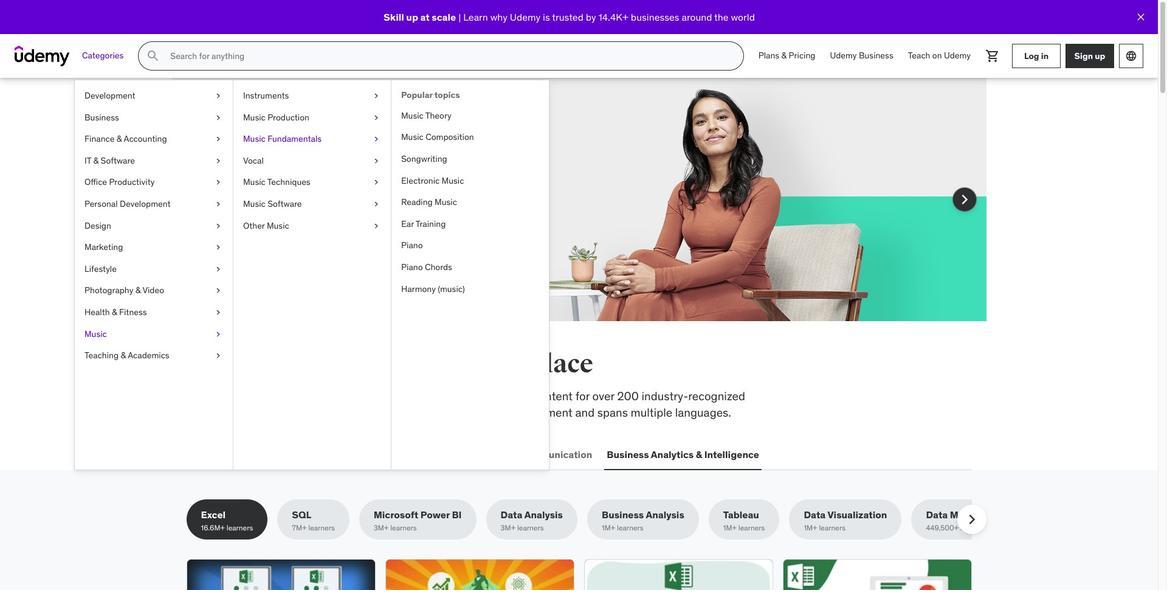 Task type: describe. For each thing, give the bounding box(es) containing it.
ear training link
[[392, 213, 549, 235]]

health & fitness
[[85, 307, 147, 317]]

industry-
[[642, 389, 689, 403]]

that
[[323, 131, 363, 156]]

data analysis 3m+ learners
[[501, 509, 563, 532]]

1 vertical spatial software
[[268, 198, 302, 209]]

intelligence
[[705, 448, 760, 460]]

technical
[[370, 389, 417, 403]]

it
[[85, 155, 91, 166]]

to
[[357, 389, 368, 403]]

0 vertical spatial development
[[85, 90, 135, 101]]

xsmall image for instruments
[[372, 90, 381, 102]]

health
[[85, 307, 110, 317]]

piano chords
[[401, 262, 453, 272]]

music for music composition
[[401, 132, 424, 143]]

analytics
[[651, 448, 694, 460]]

started
[[230, 177, 267, 192]]

xsmall image for design
[[214, 220, 223, 232]]

music fundamentals element
[[391, 80, 549, 470]]

businesses
[[631, 11, 680, 23]]

categories button
[[75, 41, 131, 71]]

learners inside sql 7m+ learners
[[309, 523, 335, 532]]

music for music
[[85, 328, 107, 339]]

& for pricing
[[782, 50, 787, 61]]

business inside 'link'
[[859, 50, 894, 61]]

xsmall image for business
[[214, 112, 223, 124]]

topics,
[[420, 389, 454, 403]]

& for video
[[135, 285, 141, 296]]

0 vertical spatial skills
[[270, 349, 336, 380]]

xsmall image for music
[[372, 220, 381, 232]]

up for sign
[[1096, 50, 1106, 61]]

udemy business
[[831, 50, 894, 61]]

sign up
[[1075, 50, 1106, 61]]

learners inside tableau 1m+ learners
[[739, 523, 765, 532]]

marketing link
[[75, 237, 233, 258]]

xsmall image for personal development
[[214, 198, 223, 210]]

songwriting
[[401, 153, 448, 164]]

xsmall image for music techniques
[[372, 177, 381, 189]]

supports
[[320, 405, 366, 419]]

0 horizontal spatial udemy
[[510, 11, 541, 23]]

ear
[[401, 218, 414, 229]]

carousel element
[[172, 78, 987, 350]]

content
[[533, 389, 573, 403]]

log in link
[[1013, 44, 1061, 68]]

0 horizontal spatial the
[[227, 349, 266, 380]]

professional
[[440, 405, 503, 419]]

log in
[[1025, 50, 1049, 61]]

critical
[[235, 389, 270, 403]]

1m+ for data visualization
[[804, 523, 818, 532]]

& for accounting
[[117, 133, 122, 144]]

sql
[[292, 509, 312, 521]]

rounded
[[394, 405, 437, 419]]

& for software
[[93, 155, 99, 166]]

data for data modeling
[[927, 509, 948, 521]]

development for personal
[[120, 198, 171, 209]]

vocal link
[[234, 150, 391, 172]]

music fundamentals link
[[234, 128, 391, 150]]

1m+ for business analysis
[[602, 523, 616, 532]]

visualization
[[828, 509, 888, 521]]

data modeling 449,500+ learners
[[927, 509, 994, 532]]

topic filters element
[[186, 500, 1009, 540]]

piano for piano chords
[[401, 262, 423, 272]]

for inside learning that gets you skills for your present (and your future). get started with us.
[[261, 161, 275, 176]]

on
[[933, 50, 943, 61]]

electronic
[[401, 175, 440, 186]]

Search for anything text field
[[168, 46, 729, 66]]

xsmall image for marketing
[[214, 242, 223, 253]]

3m+ inside data analysis 3m+ learners
[[501, 523, 516, 532]]

productivity
[[109, 177, 155, 188]]

design link
[[75, 215, 233, 237]]

teach on udemy
[[909, 50, 971, 61]]

pricing
[[789, 50, 816, 61]]

software inside 'link'
[[101, 155, 135, 166]]

teaching
[[85, 350, 119, 361]]

200
[[618, 389, 639, 403]]

languages.
[[676, 405, 732, 419]]

2 your from the left
[[370, 161, 392, 176]]

xsmall image for fundamentals
[[372, 133, 381, 145]]

video
[[143, 285, 164, 296]]

1m+ inside tableau 1m+ learners
[[724, 523, 737, 532]]

multiple
[[631, 405, 673, 419]]

instruments
[[243, 90, 289, 101]]

teach on udemy link
[[901, 41, 979, 71]]

power
[[421, 509, 450, 521]]

place
[[530, 349, 594, 380]]

lifestyle
[[85, 263, 117, 274]]

submit search image
[[146, 49, 161, 63]]

present
[[302, 161, 342, 176]]

harmony (music)
[[401, 283, 465, 294]]

all
[[186, 349, 222, 380]]

photography
[[85, 285, 133, 296]]

xsmall image for development
[[214, 90, 223, 102]]

finance & accounting link
[[75, 128, 233, 150]]

by
[[586, 11, 596, 23]]

music production link
[[234, 107, 391, 128]]

data for data visualization
[[804, 509, 826, 521]]

with
[[270, 177, 292, 192]]

plans
[[759, 50, 780, 61]]

reading music link
[[392, 192, 549, 213]]

photography & video link
[[75, 280, 233, 302]]

analysis for business analysis
[[646, 509, 685, 521]]

analysis for data analysis
[[525, 509, 563, 521]]

teaching & academics
[[85, 350, 170, 361]]

ear training
[[401, 218, 446, 229]]

chords
[[425, 262, 453, 272]]

learners inside data visualization 1m+ learners
[[820, 523, 846, 532]]

instruments link
[[234, 85, 391, 107]]

xsmall image inside vocal "link"
[[372, 155, 381, 167]]

design
[[85, 220, 111, 231]]

plans & pricing link
[[752, 41, 823, 71]]

music inside "link"
[[267, 220, 289, 231]]

music for music techniques
[[243, 177, 266, 188]]



Task type: locate. For each thing, give the bounding box(es) containing it.
& right plans
[[782, 50, 787, 61]]

music down instruments
[[243, 112, 266, 123]]

0 vertical spatial up
[[407, 11, 418, 23]]

music production
[[243, 112, 310, 123]]

web
[[189, 448, 210, 460]]

personal
[[85, 198, 118, 209]]

you up to
[[341, 349, 385, 380]]

udemy inside 'link'
[[831, 50, 857, 61]]

& for academics
[[121, 350, 126, 361]]

why
[[491, 11, 508, 23]]

8 learners from the left
[[961, 523, 988, 532]]

0 horizontal spatial data
[[501, 509, 523, 521]]

data up 449,500+
[[927, 509, 948, 521]]

piano for piano
[[401, 240, 423, 251]]

for up and
[[576, 389, 590, 403]]

skills
[[230, 161, 258, 176]]

xsmall image right (and
[[372, 155, 381, 167]]

xsmall image for lifestyle
[[214, 263, 223, 275]]

data inside data analysis 3m+ learners
[[501, 509, 523, 521]]

for
[[261, 161, 275, 176], [576, 389, 590, 403]]

1 horizontal spatial for
[[576, 389, 590, 403]]

xsmall image inside lifestyle link
[[214, 263, 223, 275]]

for up music techniques
[[261, 161, 275, 176]]

1 learners from the left
[[227, 523, 253, 532]]

1 analysis from the left
[[525, 509, 563, 521]]

learners inside business analysis 1m+ learners
[[617, 523, 644, 532]]

music down skills
[[243, 177, 266, 188]]

(and
[[345, 161, 367, 176]]

0 vertical spatial the
[[715, 11, 729, 23]]

1 vertical spatial up
[[1096, 50, 1106, 61]]

you
[[412, 131, 447, 156], [341, 349, 385, 380]]

xsmall image inside "photography & video" link
[[214, 285, 223, 297]]

piano chords link
[[392, 257, 549, 278]]

music for music theory
[[401, 110, 424, 121]]

in
[[1042, 50, 1049, 61], [453, 349, 477, 380]]

xsmall image
[[372, 112, 381, 124], [372, 133, 381, 145], [372, 155, 381, 167], [372, 198, 381, 210], [372, 220, 381, 232]]

learners
[[227, 523, 253, 532], [309, 523, 335, 532], [391, 523, 417, 532], [518, 523, 544, 532], [617, 523, 644, 532], [739, 523, 765, 532], [820, 523, 846, 532], [961, 523, 988, 532]]

piano
[[401, 240, 423, 251], [401, 262, 423, 272]]

3 xsmall image from the top
[[372, 155, 381, 167]]

udemy right on
[[945, 50, 971, 61]]

1 vertical spatial for
[[576, 389, 590, 403]]

music down music software at the top left of page
[[267, 220, 289, 231]]

music for music production
[[243, 112, 266, 123]]

2 vertical spatial development
[[212, 448, 274, 460]]

learners inside the data modeling 449,500+ learners
[[961, 523, 988, 532]]

data inside the data modeling 449,500+ learners
[[927, 509, 948, 521]]

xsmall image inside it & software 'link'
[[214, 155, 223, 167]]

sign
[[1075, 50, 1094, 61]]

finance & accounting
[[85, 133, 167, 144]]

business for business analysis 1m+ learners
[[602, 509, 644, 521]]

you down music theory
[[412, 131, 447, 156]]

close image
[[1136, 11, 1148, 23]]

harmony
[[401, 283, 436, 294]]

0 horizontal spatial in
[[453, 349, 477, 380]]

1 horizontal spatial 1m+
[[724, 523, 737, 532]]

leadership
[[377, 448, 429, 460]]

up left at
[[407, 11, 418, 23]]

in right log
[[1042, 50, 1049, 61]]

1 horizontal spatial 3m+
[[501, 523, 516, 532]]

analysis
[[525, 509, 563, 521], [646, 509, 685, 521]]

skill up at scale | learn why udemy is trusted by 14.4k+ businesses around the world
[[384, 11, 755, 23]]

skills up workplace
[[270, 349, 336, 380]]

development inside button
[[212, 448, 274, 460]]

software up office productivity
[[101, 155, 135, 166]]

trusted
[[552, 11, 584, 23]]

music up vocal
[[243, 133, 266, 144]]

xsmall image inside design link
[[214, 220, 223, 232]]

1 horizontal spatial data
[[804, 509, 826, 521]]

16.6m+
[[201, 523, 225, 532]]

2 1m+ from the left
[[724, 523, 737, 532]]

reading
[[401, 197, 433, 208]]

2 piano from the top
[[401, 262, 423, 272]]

music down electronic music
[[435, 197, 457, 208]]

data inside data visualization 1m+ learners
[[804, 509, 826, 521]]

health & fitness link
[[75, 302, 233, 323]]

2 learners from the left
[[309, 523, 335, 532]]

office
[[85, 177, 107, 188]]

xsmall image inside teaching & academics link
[[214, 350, 223, 362]]

2 xsmall image from the top
[[372, 133, 381, 145]]

music fundamentals
[[243, 133, 322, 144]]

music down songwriting link
[[442, 175, 464, 186]]

composition
[[426, 132, 474, 143]]

0 vertical spatial for
[[261, 161, 275, 176]]

xsmall image for teaching & academics
[[214, 350, 223, 362]]

2 data from the left
[[804, 509, 826, 521]]

music composition
[[401, 132, 474, 143]]

7 learners from the left
[[820, 523, 846, 532]]

1 piano from the top
[[401, 240, 423, 251]]

music down health
[[85, 328, 107, 339]]

3 data from the left
[[927, 509, 948, 521]]

0 horizontal spatial analysis
[[525, 509, 563, 521]]

next image
[[963, 510, 982, 529]]

learners inside microsoft power bi 3m+ learners
[[391, 523, 417, 532]]

xsmall image inside "development" link
[[214, 90, 223, 102]]

piano inside piano chords link
[[401, 262, 423, 272]]

well-
[[368, 405, 394, 419]]

web development button
[[186, 440, 277, 469]]

choose a language image
[[1126, 50, 1138, 62]]

the
[[715, 11, 729, 23], [227, 349, 266, 380]]

3m+ inside microsoft power bi 3m+ learners
[[374, 523, 389, 532]]

xsmall image left reading
[[372, 198, 381, 210]]

xsmall image inside music production link
[[372, 112, 381, 124]]

development down office productivity link
[[120, 198, 171, 209]]

1 vertical spatial piano
[[401, 262, 423, 272]]

1 horizontal spatial analysis
[[646, 509, 685, 521]]

learning that gets you skills for your present (and your future). get started with us.
[[230, 131, 454, 192]]

xsmall image left ear
[[372, 220, 381, 232]]

udemy left is
[[510, 11, 541, 23]]

0 horizontal spatial 1m+
[[602, 523, 616, 532]]

2 3m+ from the left
[[501, 523, 516, 532]]

sign up link
[[1066, 44, 1115, 68]]

us.
[[295, 177, 310, 192]]

1 1m+ from the left
[[602, 523, 616, 532]]

xsmall image inside business link
[[214, 112, 223, 124]]

music
[[401, 110, 424, 121], [243, 112, 266, 123], [401, 132, 424, 143], [243, 133, 266, 144], [442, 175, 464, 186], [243, 177, 266, 188], [435, 197, 457, 208], [243, 198, 266, 209], [267, 220, 289, 231], [85, 328, 107, 339]]

5 xsmall image from the top
[[372, 220, 381, 232]]

academics
[[128, 350, 170, 361]]

music down 'started'
[[243, 198, 266, 209]]

6 learners from the left
[[739, 523, 765, 532]]

& right analytics
[[696, 448, 703, 460]]

xsmall image inside instruments "link"
[[372, 90, 381, 102]]

xsmall image inside marketing link
[[214, 242, 223, 253]]

it & software
[[85, 155, 135, 166]]

communication button
[[516, 440, 595, 469]]

fitness
[[119, 307, 147, 317]]

xsmall image for finance & accounting
[[214, 133, 223, 145]]

analysis inside business analysis 1m+ learners
[[646, 509, 685, 521]]

music for music software
[[243, 198, 266, 209]]

0 vertical spatial software
[[101, 155, 135, 166]]

& right the it
[[93, 155, 99, 166]]

leadership button
[[375, 440, 431, 469]]

photography & video
[[85, 285, 164, 296]]

xsmall image inside office productivity link
[[214, 177, 223, 189]]

1 vertical spatial you
[[341, 349, 385, 380]]

xsmall image
[[214, 90, 223, 102], [372, 90, 381, 102], [214, 112, 223, 124], [214, 133, 223, 145], [214, 155, 223, 167], [214, 177, 223, 189], [372, 177, 381, 189], [214, 198, 223, 210], [214, 220, 223, 232], [214, 242, 223, 253], [214, 263, 223, 275], [214, 285, 223, 297], [214, 307, 223, 318], [214, 328, 223, 340], [214, 350, 223, 362]]

reading music
[[401, 197, 457, 208]]

development right web
[[212, 448, 274, 460]]

tableau 1m+ learners
[[724, 509, 765, 532]]

4 learners from the left
[[518, 523, 544, 532]]

office productivity
[[85, 177, 155, 188]]

skills inside covering critical workplace skills to technical topics, including prep content for over 200 industry-recognized certifications, our catalog supports well-rounded professional development and spans multiple languages.
[[329, 389, 355, 403]]

0 vertical spatial you
[[412, 131, 447, 156]]

& for fitness
[[112, 307, 117, 317]]

& right finance
[[117, 133, 122, 144]]

up for skill
[[407, 11, 418, 23]]

2 horizontal spatial data
[[927, 509, 948, 521]]

0 horizontal spatial up
[[407, 11, 418, 23]]

xsmall image for production
[[372, 112, 381, 124]]

udemy right "pricing"
[[831, 50, 857, 61]]

prep
[[507, 389, 530, 403]]

4 xsmall image from the top
[[372, 198, 381, 210]]

accounting
[[124, 133, 167, 144]]

theory
[[426, 110, 452, 121]]

2 analysis from the left
[[646, 509, 685, 521]]

one
[[481, 349, 525, 380]]

gets
[[367, 131, 408, 156]]

world
[[731, 11, 755, 23]]

it & software link
[[75, 150, 233, 172]]

vocal
[[243, 155, 264, 166]]

1 data from the left
[[501, 509, 523, 521]]

data right bi
[[501, 509, 523, 521]]

1 horizontal spatial you
[[412, 131, 447, 156]]

piano down ear
[[401, 240, 423, 251]]

need
[[389, 349, 448, 380]]

1 vertical spatial skills
[[329, 389, 355, 403]]

music for music fundamentals
[[243, 133, 266, 144]]

marketing
[[85, 242, 123, 253]]

communication
[[519, 448, 593, 460]]

xsmall image right that
[[372, 133, 381, 145]]

1 xsmall image from the top
[[372, 112, 381, 124]]

xsmall image inside health & fitness link
[[214, 307, 223, 318]]

piano up harmony
[[401, 262, 423, 272]]

piano inside piano link
[[401, 240, 423, 251]]

1 3m+ from the left
[[374, 523, 389, 532]]

in up including
[[453, 349, 477, 380]]

certifications,
[[186, 405, 257, 419]]

other music link
[[234, 215, 391, 237]]

xsmall image inside music software link
[[372, 198, 381, 210]]

all the skills you need in one place
[[186, 349, 594, 380]]

& inside 'link'
[[93, 155, 99, 166]]

development for web
[[212, 448, 274, 460]]

2 horizontal spatial 1m+
[[804, 523, 818, 532]]

business analysis 1m+ learners
[[602, 509, 685, 532]]

1 vertical spatial in
[[453, 349, 477, 380]]

your up techniques
[[277, 161, 300, 176]]

music down popular
[[401, 110, 424, 121]]

modeling
[[951, 509, 994, 521]]

excel
[[201, 509, 226, 521]]

xsmall image inside personal development link
[[214, 198, 223, 210]]

1 horizontal spatial in
[[1042, 50, 1049, 61]]

1 horizontal spatial software
[[268, 198, 302, 209]]

development down categories dropdown button
[[85, 90, 135, 101]]

0 horizontal spatial for
[[261, 161, 275, 176]]

data for data analysis
[[501, 509, 523, 521]]

xsmall image inside finance & accounting link
[[214, 133, 223, 145]]

449,500+
[[927, 523, 959, 532]]

analysis inside data analysis 3m+ learners
[[525, 509, 563, 521]]

popular topics
[[401, 89, 460, 100]]

other music
[[243, 220, 289, 231]]

1 horizontal spatial up
[[1096, 50, 1106, 61]]

you for gets
[[412, 131, 447, 156]]

1 vertical spatial the
[[227, 349, 266, 380]]

xsmall image inside music techniques link
[[372, 177, 381, 189]]

learners inside excel 16.6m+ learners
[[227, 523, 253, 532]]

development
[[505, 405, 573, 419]]

& inside button
[[696, 448, 703, 460]]

xsmall image for music
[[214, 328, 223, 340]]

the left world
[[715, 11, 729, 23]]

production
[[268, 112, 310, 123]]

3 1m+ from the left
[[804, 523, 818, 532]]

music software link
[[234, 193, 391, 215]]

& right health
[[112, 307, 117, 317]]

business
[[859, 50, 894, 61], [85, 112, 119, 123], [607, 448, 649, 460], [602, 509, 644, 521]]

electronic music
[[401, 175, 464, 186]]

xsmall image for photography & video
[[214, 285, 223, 297]]

up right "sign"
[[1096, 50, 1106, 61]]

development link
[[75, 85, 233, 107]]

shopping cart with 0 items image
[[986, 49, 1001, 63]]

1 horizontal spatial the
[[715, 11, 729, 23]]

you for skills
[[341, 349, 385, 380]]

music up songwriting
[[401, 132, 424, 143]]

0 horizontal spatial software
[[101, 155, 135, 166]]

business for business analytics & intelligence
[[607, 448, 649, 460]]

next image
[[955, 190, 975, 209]]

1m+ inside data visualization 1m+ learners
[[804, 523, 818, 532]]

1 horizontal spatial udemy
[[831, 50, 857, 61]]

topics
[[435, 89, 460, 100]]

business for business
[[85, 112, 119, 123]]

1m+ inside business analysis 1m+ learners
[[602, 523, 616, 532]]

business analytics & intelligence
[[607, 448, 760, 460]]

data left visualization
[[804, 509, 826, 521]]

& right teaching
[[121, 350, 126, 361]]

business inside business analysis 1m+ learners
[[602, 509, 644, 521]]

xsmall image for health & fitness
[[214, 307, 223, 318]]

xsmall image inside music fundamentals link
[[372, 133, 381, 145]]

learners inside data analysis 3m+ learners
[[518, 523, 544, 532]]

udemy image
[[15, 46, 70, 66]]

around
[[682, 11, 713, 23]]

spans
[[598, 405, 628, 419]]

xsmall image inside the other music "link"
[[372, 220, 381, 232]]

xsmall image for it & software
[[214, 155, 223, 167]]

categories
[[82, 50, 124, 61]]

covering
[[186, 389, 233, 403]]

xsmall image for software
[[372, 198, 381, 210]]

the up critical on the left of page
[[227, 349, 266, 380]]

0 horizontal spatial 3m+
[[374, 523, 389, 532]]

excel 16.6m+ learners
[[201, 509, 253, 532]]

over
[[593, 389, 615, 403]]

xsmall image inside music link
[[214, 328, 223, 340]]

xsmall image up gets
[[372, 112, 381, 124]]

1 horizontal spatial your
[[370, 161, 392, 176]]

& left 'video' on the left
[[135, 285, 141, 296]]

2 horizontal spatial udemy
[[945, 50, 971, 61]]

1 vertical spatial development
[[120, 198, 171, 209]]

for inside covering critical workplace skills to technical topics, including prep content for over 200 industry-recognized certifications, our catalog supports well-rounded professional development and spans multiple languages.
[[576, 389, 590, 403]]

3 learners from the left
[[391, 523, 417, 532]]

0 vertical spatial in
[[1042, 50, 1049, 61]]

popular
[[401, 89, 433, 100]]

you inside learning that gets you skills for your present (and your future). get started with us.
[[412, 131, 447, 156]]

future).
[[395, 161, 432, 176]]

software down with
[[268, 198, 302, 209]]

skills up supports
[[329, 389, 355, 403]]

personal development link
[[75, 193, 233, 215]]

0 horizontal spatial your
[[277, 161, 300, 176]]

xsmall image for office productivity
[[214, 177, 223, 189]]

0 vertical spatial piano
[[401, 240, 423, 251]]

business inside button
[[607, 448, 649, 460]]

your right (and
[[370, 161, 392, 176]]

0 horizontal spatial you
[[341, 349, 385, 380]]

skill
[[384, 11, 404, 23]]

1 your from the left
[[277, 161, 300, 176]]

5 learners from the left
[[617, 523, 644, 532]]



Task type: vqa. For each thing, say whether or not it's contained in the screenshot.
Carousel 'element''s "Next" icon
yes



